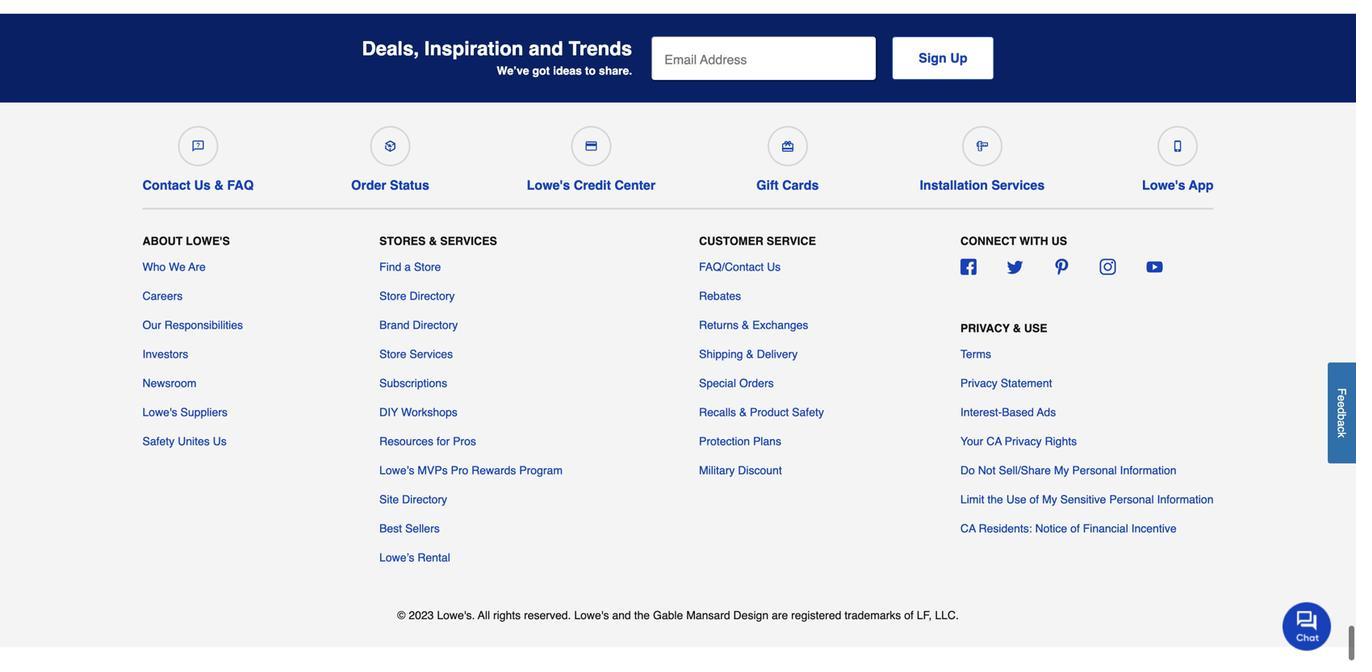 Task type: locate. For each thing, give the bounding box(es) containing it.
1 lowe's from the top
[[379, 464, 414, 477]]

services up the find a store link
[[440, 235, 497, 248]]

1 vertical spatial directory
[[413, 319, 458, 331]]

newsroom link
[[143, 375, 197, 391]]

directory down store directory
[[413, 319, 458, 331]]

0 horizontal spatial a
[[405, 260, 411, 273]]

of right 'notice'
[[1071, 522, 1080, 535]]

protection plans
[[699, 435, 782, 448]]

lowe's down newsroom "link"
[[143, 406, 177, 419]]

& right returns
[[742, 319, 749, 331]]

lowe's
[[527, 178, 570, 193], [1142, 178, 1186, 193], [186, 235, 230, 248], [143, 406, 177, 419], [574, 609, 609, 622]]

1 horizontal spatial a
[[1336, 420, 1349, 426]]

us inside faq/contact us link
[[767, 260, 781, 273]]

lowe's up site
[[379, 464, 414, 477]]

1 vertical spatial the
[[634, 609, 650, 622]]

ca right your
[[987, 435, 1002, 448]]

workshops
[[401, 406, 458, 419]]

lowe's mvps pro rewards program
[[379, 464, 563, 477]]

& right 'stores'
[[429, 235, 437, 248]]

2 vertical spatial of
[[904, 609, 914, 622]]

resources for pros
[[379, 435, 476, 448]]

0 vertical spatial services
[[992, 178, 1045, 193]]

lowe's credit center link
[[527, 120, 656, 193]]

use for the
[[1007, 493, 1027, 506]]

suppliers
[[180, 406, 228, 419]]

0 horizontal spatial ca
[[961, 522, 976, 535]]

0 horizontal spatial safety
[[143, 435, 175, 448]]

1 horizontal spatial us
[[213, 435, 227, 448]]

statement
[[1001, 377, 1052, 390]]

0 horizontal spatial us
[[194, 178, 211, 193]]

e up b
[[1336, 401, 1349, 408]]

lowe's suppliers link
[[143, 404, 228, 420]]

& left delivery on the bottom right of page
[[746, 348, 754, 361]]

directory
[[410, 289, 455, 302], [413, 319, 458, 331], [402, 493, 447, 506]]

2 vertical spatial us
[[213, 435, 227, 448]]

&
[[214, 178, 224, 193], [429, 235, 437, 248], [742, 319, 749, 331], [1013, 322, 1021, 335], [746, 348, 754, 361], [739, 406, 747, 419]]

0 vertical spatial store
[[414, 260, 441, 273]]

store down brand
[[379, 348, 407, 361]]

gift
[[757, 178, 779, 193]]

directory for site directory
[[402, 493, 447, 506]]

we
[[169, 260, 186, 273]]

1 vertical spatial lowe's
[[379, 551, 414, 564]]

2 horizontal spatial of
[[1071, 522, 1080, 535]]

customer care image
[[192, 141, 204, 152]]

lowe's rental link
[[379, 549, 450, 566]]

1 vertical spatial a
[[1336, 420, 1349, 426]]

use for &
[[1024, 322, 1048, 335]]

faq/contact us link
[[699, 259, 781, 275]]

1 horizontal spatial the
[[988, 493, 1003, 506]]

us for contact
[[194, 178, 211, 193]]

0 vertical spatial lowe's
[[379, 464, 414, 477]]

directory up brand directory link
[[410, 289, 455, 302]]

us inside contact us & faq link
[[194, 178, 211, 193]]

rebates
[[699, 289, 741, 302]]

0 vertical spatial safety
[[792, 406, 824, 419]]

of inside "link"
[[1071, 522, 1080, 535]]

1 vertical spatial store
[[379, 289, 407, 302]]

1 vertical spatial ca
[[961, 522, 976, 535]]

and up got
[[529, 38, 563, 60]]

lowe's left credit
[[527, 178, 570, 193]]

sign up form
[[652, 36, 994, 82]]

of left lf,
[[904, 609, 914, 622]]

sign
[[919, 51, 947, 65]]

1 e from the top
[[1336, 395, 1349, 401]]

my
[[1054, 464, 1069, 477], [1042, 493, 1057, 506]]

store
[[414, 260, 441, 273], [379, 289, 407, 302], [379, 348, 407, 361]]

privacy & use
[[961, 322, 1048, 335]]

connect
[[961, 235, 1017, 248]]

& left faq in the left top of the page
[[214, 178, 224, 193]]

& right recalls
[[739, 406, 747, 419]]

youtube image
[[1147, 259, 1163, 275]]

the right the limit
[[988, 493, 1003, 506]]

2 horizontal spatial us
[[767, 260, 781, 273]]

order status link
[[351, 120, 429, 193]]

& up statement
[[1013, 322, 1021, 335]]

2 lowe's from the top
[[379, 551, 414, 564]]

design
[[734, 609, 769, 622]]

credit card image
[[586, 141, 597, 152]]

2 vertical spatial services
[[410, 348, 453, 361]]

based
[[1002, 406, 1034, 419]]

diy workshops
[[379, 406, 458, 419]]

best sellers
[[379, 522, 440, 535]]

0 vertical spatial us
[[194, 178, 211, 193]]

0 horizontal spatial of
[[904, 609, 914, 622]]

twitter image
[[1007, 259, 1023, 275]]

contact us & faq
[[143, 178, 254, 193]]

credit
[[574, 178, 611, 193]]

0 vertical spatial and
[[529, 38, 563, 60]]

do
[[961, 464, 975, 477]]

directory up sellers
[[402, 493, 447, 506]]

2 vertical spatial store
[[379, 348, 407, 361]]

a right find
[[405, 260, 411, 273]]

0 vertical spatial privacy
[[961, 322, 1010, 335]]

lowe's for lowe's suppliers
[[143, 406, 177, 419]]

k
[[1336, 432, 1349, 438]]

interest-
[[961, 406, 1002, 419]]

deals,
[[362, 38, 419, 60]]

0 horizontal spatial and
[[529, 38, 563, 60]]

use
[[1024, 322, 1048, 335], [1007, 493, 1027, 506]]

0 vertical spatial use
[[1024, 322, 1048, 335]]

& for shipping & delivery
[[746, 348, 754, 361]]

f e e d b a c k
[[1336, 388, 1349, 438]]

do not sell/share my personal information link
[[961, 462, 1177, 478]]

us down customer service
[[767, 260, 781, 273]]

0 horizontal spatial the
[[634, 609, 650, 622]]

interest-based ads link
[[961, 404, 1056, 420]]

services
[[992, 178, 1045, 193], [440, 235, 497, 248], [410, 348, 453, 361]]

privacy statement link
[[961, 375, 1052, 391]]

rental
[[418, 551, 450, 564]]

0 vertical spatial a
[[405, 260, 411, 273]]

us right "contact"
[[194, 178, 211, 193]]

find a store
[[379, 260, 441, 273]]

1 vertical spatial personal
[[1110, 493, 1154, 506]]

safety left unites
[[143, 435, 175, 448]]

store down stores & services
[[414, 260, 441, 273]]

1 vertical spatial of
[[1071, 522, 1080, 535]]

find
[[379, 260, 401, 273]]

recalls
[[699, 406, 736, 419]]

lowe's
[[379, 464, 414, 477], [379, 551, 414, 564]]

lowe's rental
[[379, 551, 450, 564]]

resources for pros link
[[379, 433, 476, 449]]

site
[[379, 493, 399, 506]]

2 vertical spatial privacy
[[1005, 435, 1042, 448]]

my up 'notice'
[[1042, 493, 1057, 506]]

use down sell/share
[[1007, 493, 1027, 506]]

pinterest image
[[1054, 259, 1070, 275]]

terms link
[[961, 346, 991, 362]]

of for financial
[[1071, 522, 1080, 535]]

share.
[[599, 64, 632, 77]]

0 vertical spatial information
[[1120, 464, 1177, 477]]

store directory
[[379, 289, 455, 302]]

directory for store directory
[[410, 289, 455, 302]]

product
[[750, 406, 789, 419]]

services for store services
[[410, 348, 453, 361]]

2 vertical spatial directory
[[402, 493, 447, 506]]

safety right product
[[792, 406, 824, 419]]

my down 'rights'
[[1054, 464, 1069, 477]]

and left gable
[[612, 609, 631, 622]]

installation services
[[920, 178, 1045, 193]]

store up brand
[[379, 289, 407, 302]]

us right unites
[[213, 435, 227, 448]]

personal up incentive on the right of page
[[1110, 493, 1154, 506]]

gable
[[653, 609, 683, 622]]

0 vertical spatial ca
[[987, 435, 1002, 448]]

got
[[532, 64, 550, 77]]

use up statement
[[1024, 322, 1048, 335]]

a up k
[[1336, 420, 1349, 426]]

orders
[[739, 377, 774, 390]]

1 vertical spatial use
[[1007, 493, 1027, 506]]

lowe's inside lowe's mvps pro rewards program link
[[379, 464, 414, 477]]

the left gable
[[634, 609, 650, 622]]

ca
[[987, 435, 1002, 448], [961, 522, 976, 535]]

customer
[[699, 235, 764, 248]]

0 vertical spatial personal
[[1073, 464, 1117, 477]]

1 vertical spatial us
[[767, 260, 781, 273]]

lowe's left app
[[1142, 178, 1186, 193]]

© 2023 lowe's. all rights reserved. lowe's and the gable mansard design are registered trademarks of lf, llc.
[[397, 609, 959, 622]]

facebook image
[[961, 259, 977, 275]]

unites
[[178, 435, 210, 448]]

store for directory
[[379, 289, 407, 302]]

service
[[767, 235, 816, 248]]

e up d
[[1336, 395, 1349, 401]]

privacy up interest-
[[961, 377, 998, 390]]

2023
[[409, 609, 434, 622]]

& for stores & services
[[429, 235, 437, 248]]

who we are link
[[143, 259, 206, 275]]

1 horizontal spatial of
[[1030, 493, 1039, 506]]

ca down the limit
[[961, 522, 976, 535]]

0 vertical spatial of
[[1030, 493, 1039, 506]]

services down brand directory link
[[410, 348, 453, 361]]

lowe's credit center
[[527, 178, 656, 193]]

0 vertical spatial my
[[1054, 464, 1069, 477]]

privacy up terms link
[[961, 322, 1010, 335]]

terms
[[961, 348, 991, 361]]

gift card image
[[782, 141, 793, 152]]

plans
[[753, 435, 782, 448]]

lowe's up "are"
[[186, 235, 230, 248]]

1 vertical spatial privacy
[[961, 377, 998, 390]]

main content
[[131, 0, 1226, 14]]

with
[[1020, 235, 1049, 248]]

cards
[[782, 178, 819, 193]]

center
[[615, 178, 656, 193]]

investors link
[[143, 346, 188, 362]]

ca inside "link"
[[961, 522, 976, 535]]

information
[[1120, 464, 1177, 477], [1157, 493, 1214, 506]]

of down sell/share
[[1030, 493, 1039, 506]]

services up connect with us
[[992, 178, 1045, 193]]

privacy up sell/share
[[1005, 435, 1042, 448]]

responsibilities
[[164, 319, 243, 331]]

your ca privacy rights link
[[961, 433, 1077, 449]]

1 horizontal spatial safety
[[792, 406, 824, 419]]

lowe's down best
[[379, 551, 414, 564]]

us
[[1052, 235, 1067, 248]]

1 horizontal spatial ca
[[987, 435, 1002, 448]]

Email Address email field
[[652, 36, 876, 80]]

faq/contact
[[699, 260, 764, 273]]

1 horizontal spatial and
[[612, 609, 631, 622]]

0 vertical spatial directory
[[410, 289, 455, 302]]

personal up limit the use of my sensitive personal information
[[1073, 464, 1117, 477]]



Task type: vqa. For each thing, say whether or not it's contained in the screenshot.
the middle the Jersey
no



Task type: describe. For each thing, give the bounding box(es) containing it.
who
[[143, 260, 166, 273]]

d
[[1336, 408, 1349, 414]]

lowe's app link
[[1142, 120, 1214, 193]]

our responsibilities
[[143, 319, 243, 331]]

chat invite button image
[[1283, 601, 1332, 651]]

of for my
[[1030, 493, 1039, 506]]

to
[[585, 64, 596, 77]]

not
[[978, 464, 996, 477]]

lowe's app
[[1142, 178, 1214, 193]]

status
[[390, 178, 429, 193]]

financial
[[1083, 522, 1128, 535]]

lowe's for lowe's rental
[[379, 551, 414, 564]]

lowe's for lowe's app
[[1142, 178, 1186, 193]]

us inside safety unites us link
[[213, 435, 227, 448]]

gift cards link
[[753, 120, 823, 193]]

who we are
[[143, 260, 206, 273]]

sellers
[[405, 522, 440, 535]]

us for faq/contact
[[767, 260, 781, 273]]

faq/contact us
[[699, 260, 781, 273]]

deals, inspiration and trends we've got ideas to share.
[[362, 38, 632, 77]]

mobile image
[[1172, 141, 1184, 152]]

faq
[[227, 178, 254, 193]]

safety unites us link
[[143, 433, 227, 449]]

returns & exchanges link
[[699, 317, 809, 333]]

investors
[[143, 348, 188, 361]]

limit the use of my sensitive personal information link
[[961, 491, 1214, 507]]

careers link
[[143, 288, 183, 304]]

all
[[478, 609, 490, 622]]

1 vertical spatial my
[[1042, 493, 1057, 506]]

lowe's for lowe's credit center
[[527, 178, 570, 193]]

registered
[[791, 609, 842, 622]]

rewards
[[472, 464, 516, 477]]

privacy for privacy statement
[[961, 377, 998, 390]]

stores
[[379, 235, 426, 248]]

diy workshops link
[[379, 404, 458, 420]]

interest-based ads
[[961, 406, 1056, 419]]

lf,
[[917, 609, 932, 622]]

recalls & product safety link
[[699, 404, 824, 420]]

military discount
[[699, 464, 782, 477]]

resources
[[379, 435, 434, 448]]

privacy for privacy & use
[[961, 322, 1010, 335]]

store services link
[[379, 346, 453, 362]]

llc.
[[935, 609, 959, 622]]

for
[[437, 435, 450, 448]]

& for recalls & product safety
[[739, 406, 747, 419]]

installation
[[920, 178, 988, 193]]

lowe's for lowe's mvps pro rewards program
[[379, 464, 414, 477]]

protection
[[699, 435, 750, 448]]

a inside button
[[1336, 420, 1349, 426]]

reserved.
[[524, 609, 571, 622]]

are
[[772, 609, 788, 622]]

privacy statement
[[961, 377, 1052, 390]]

special
[[699, 377, 736, 390]]

limit
[[961, 493, 985, 506]]

lowe's.
[[437, 609, 475, 622]]

lowe's right reserved.
[[574, 609, 609, 622]]

& for privacy & use
[[1013, 322, 1021, 335]]

notice
[[1035, 522, 1068, 535]]

rebates link
[[699, 288, 741, 304]]

order
[[351, 178, 386, 193]]

trends
[[569, 38, 632, 60]]

©
[[397, 609, 406, 622]]

recalls & product safety
[[699, 406, 824, 419]]

shipping
[[699, 348, 743, 361]]

about lowe's
[[143, 235, 230, 248]]

dimensions image
[[977, 141, 988, 152]]

gift cards
[[757, 178, 819, 193]]

f
[[1336, 388, 1349, 395]]

subscriptions link
[[379, 375, 447, 391]]

careers
[[143, 289, 183, 302]]

sign up
[[919, 51, 968, 65]]

2 e from the top
[[1336, 401, 1349, 408]]

military
[[699, 464, 735, 477]]

rights
[[493, 609, 521, 622]]

your ca privacy rights
[[961, 435, 1077, 448]]

services for installation services
[[992, 178, 1045, 193]]

1 vertical spatial services
[[440, 235, 497, 248]]

stores & services
[[379, 235, 497, 248]]

contact
[[143, 178, 191, 193]]

sensitive
[[1061, 493, 1106, 506]]

store for services
[[379, 348, 407, 361]]

1 vertical spatial information
[[1157, 493, 1214, 506]]

diy
[[379, 406, 398, 419]]

b
[[1336, 414, 1349, 420]]

0 vertical spatial the
[[988, 493, 1003, 506]]

site directory link
[[379, 491, 447, 507]]

directory for brand directory
[[413, 319, 458, 331]]

1 vertical spatial safety
[[143, 435, 175, 448]]

newsroom
[[143, 377, 197, 390]]

our
[[143, 319, 161, 331]]

up
[[950, 51, 968, 65]]

best
[[379, 522, 402, 535]]

pickup image
[[385, 141, 396, 152]]

connect with us
[[961, 235, 1067, 248]]

and inside the deals, inspiration and trends we've got ideas to share.
[[529, 38, 563, 60]]

shipping & delivery
[[699, 348, 798, 361]]

& for returns & exchanges
[[742, 319, 749, 331]]

subscriptions
[[379, 377, 447, 390]]

order status
[[351, 178, 429, 193]]

pro
[[451, 464, 469, 477]]

site directory
[[379, 493, 447, 506]]

instagram image
[[1100, 259, 1116, 275]]

incentive
[[1132, 522, 1177, 535]]

store directory link
[[379, 288, 455, 304]]

limit the use of my sensitive personal information
[[961, 493, 1214, 506]]

1 vertical spatial and
[[612, 609, 631, 622]]



